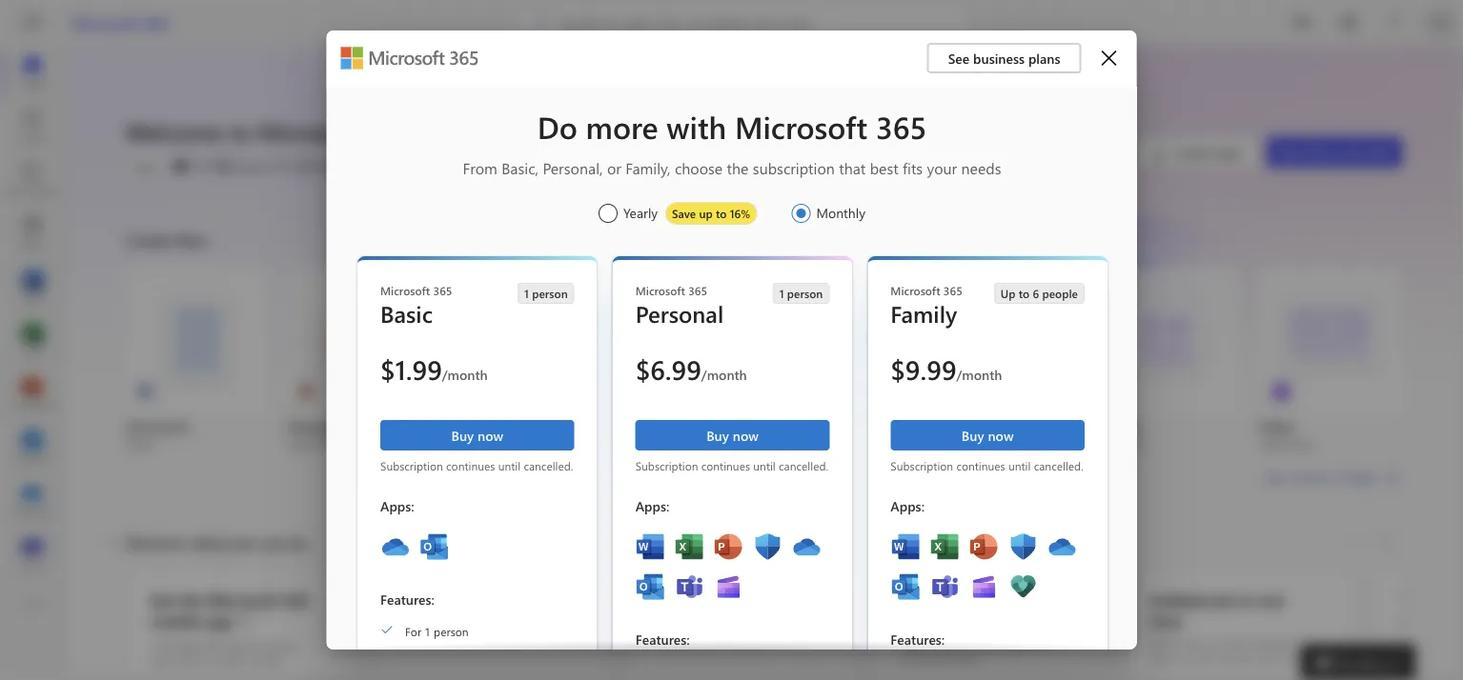 Task type: describe. For each thing, give the bounding box(es) containing it.
word image for $6.99
[[635, 532, 665, 562]]

next image
[[1377, 527, 1396, 558]]

of
[[269, 157, 281, 174]]

feedback
[[1336, 652, 1400, 672]]

manage
[[650, 630, 691, 645]]

from basic, personal, or family, choose the subscription that best fits your needs
[[462, 158, 1001, 178]]

to left 6
[[1018, 286, 1029, 301]]

presentation powerpoint
[[288, 418, 365, 452]]

time.
[[1213, 666, 1238, 681]]

microsoft 365 family
[[890, 283, 962, 329]]

subscription for $9.99
[[890, 458, 953, 474]]

and inside get started with onedrive watch how to store, sync, and share your files.
[[1034, 636, 1054, 651]]

your inside save files to the cloud watch how to securely store your documents.
[[400, 630, 423, 645]]

6
[[1032, 286, 1039, 301]]

personal,
[[542, 158, 602, 178]]

up to 6 people
[[1000, 286, 1077, 301]]

microsoft 365 subscription purchase journey element
[[326, 30, 1137, 681]]

continues for $9.99
[[956, 458, 1005, 474]]

basic,
[[501, 158, 538, 178]]

apps image
[[23, 223, 42, 242]]

install apps
[[1174, 143, 1243, 161]]

app inside get the microsoft 365 mobile app
[[205, 611, 233, 631]]

microsoft 365 banner
[[0, 0, 1463, 46]]

form
[[612, 418, 643, 436]]

create new
[[126, 230, 207, 250]]

$6.99
[[635, 351, 701, 386]]

my content image
[[23, 170, 42, 189]]

collaborate in real time watch how to edit and share ideas on documents with others at the same time.
[[1150, 590, 1314, 681]]

install
[[1174, 143, 1211, 161]]

same
[[1183, 666, 1210, 681]]

time
[[1150, 611, 1182, 631]]

teams image
[[23, 543, 42, 562]]

welcome
[[126, 116, 223, 147]]

microsoft inside microsoft 365 basic
[[380, 283, 430, 298]]

to up used
[[229, 116, 252, 147]]


[[380, 623, 393, 637]]

needs
[[961, 158, 1001, 178]]

apps: for $6.99
[[635, 497, 669, 515]]

buy now button for $1.99
[[380, 420, 574, 451]]

microsoft teams image for $6.99
[[674, 572, 705, 602]]

1 vertical spatial outlook image
[[419, 532, 449, 562]]

0 horizontal spatial person
[[433, 624, 468, 639]]

365 inside microsoft 365 family
[[943, 283, 962, 298]]

device.
[[151, 669, 186, 681]]

feedback button
[[1301, 644, 1415, 681]]

list containing document
[[126, 267, 1402, 452]]

lists
[[935, 437, 958, 452]]

mb
[[212, 157, 233, 174]]

get started with onedrive watch how to store, sync, and share your files.
[[900, 590, 1054, 666]]

learn
[[1399, 638, 1427, 653]]

buy for $1.99
[[451, 427, 473, 444]]

the inside do more with microsoft 365 dialog
[[726, 158, 748, 178]]

forms survey image
[[623, 381, 642, 400]]

microsoft 365 basic
[[380, 283, 452, 329]]

more for see
[[1289, 468, 1319, 486]]

workbook
[[450, 418, 514, 436]]

none search field inside microsoft 365 banner
[[518, 8, 964, 38]]

watch inside collaborate in real time watch how to edit and share ideas on documents with others at the same time.
[[1150, 636, 1182, 651]]

buy now for $9.99
[[961, 427, 1013, 444]]

settings.
[[725, 630, 768, 645]]

1 person for $1.99
[[524, 286, 567, 301]]

1 horizontal spatial excel image
[[929, 532, 960, 562]]

with for more
[[666, 106, 726, 146]]

watch inside save files to the cloud watch how to securely store your documents.
[[400, 615, 432, 630]]

watch inside share a file watch how to share files and manage share settings.
[[650, 615, 682, 630]]

in inside collaborate in real time watch how to edit and share ideas on documents with others at the same time.
[[1238, 590, 1252, 610]]

buy now button for $6.99
[[635, 420, 829, 451]]

microsoft 365
[[72, 12, 168, 33]]

see more in create
[[1264, 468, 1375, 486]]

mobile inside get the microsoft 365 mobile app
[[151, 611, 201, 631]]

files inside share a file watch how to share files and manage share settings.
[[755, 615, 776, 630]]

list
[[935, 418, 956, 436]]

1 person for $6.99
[[779, 286, 822, 301]]

get for get started with onedrive watch how to store, sync, and share your files.
[[900, 590, 925, 610]]

discover what you can do button
[[100, 527, 311, 558]]

1 horizontal spatial create
[[1337, 468, 1375, 486]]

0 horizontal spatial 1
[[424, 624, 430, 639]]

word
[[126, 437, 154, 452]]

apps: for $1.99
[[380, 497, 414, 515]]

0 horizontal spatial create
[[126, 230, 171, 250]]

buy for $6.99
[[706, 427, 729, 444]]

lists list image
[[947, 381, 966, 400]]

store,
[[974, 636, 1002, 651]]

share inside get started with onedrive watch how to store, sync, and share your files.
[[900, 651, 927, 666]]

buy microsoft 365 button
[[1267, 137, 1402, 168]]

document word
[[126, 418, 190, 452]]

onedrive
[[900, 611, 968, 631]]

continues for $6.99
[[701, 458, 750, 474]]


[[1101, 51, 1117, 66]]

share a file watch how to share files and manage share settings.
[[650, 590, 798, 645]]

features: for $1.99
[[380, 590, 434, 608]]

documents.
[[427, 630, 487, 645]]

to right up at the top
[[715, 206, 726, 221]]

personal
[[635, 298, 723, 329]]

from
[[462, 158, 497, 178]]

features: for $9.99
[[890, 630, 944, 648]]

1.1
[[194, 157, 208, 174]]

your all-i learn how to
[[1399, 590, 1463, 669]]

powerpoint
[[288, 437, 346, 452]]

ideas
[[1150, 651, 1176, 666]]

welcome to microsoft 365
[[126, 116, 403, 147]]

0 vertical spatial excel image
[[23, 330, 42, 349]]

excel image
[[674, 532, 705, 562]]

create image
[[23, 116, 42, 135]]

clipchamp video image
[[1271, 381, 1290, 400]]

(0%)
[[316, 157, 343, 174]]

$1.99 /month
[[380, 351, 487, 386]]

5
[[285, 157, 292, 174]]

save up to 16%
[[672, 206, 750, 221]]

word image for $9.99
[[890, 532, 921, 562]]

at
[[1150, 666, 1159, 681]]

store
[[520, 615, 545, 630]]

see for see more in create
[[1264, 468, 1285, 486]]

basic
[[380, 298, 432, 329]]

business
[[973, 49, 1025, 67]]

that
[[838, 158, 865, 178]]

others
[[1282, 651, 1314, 666]]

$9.99
[[890, 351, 956, 386]]

how inside save files to the cloud watch how to securely store your documents.
[[436, 615, 457, 630]]

yearly
[[623, 204, 657, 222]]

cancelled. for $1.99
[[523, 458, 573, 474]]

share
[[650, 590, 691, 610]]

microsoft inside microsoft 365 family
[[890, 283, 940, 298]]

how inside your all-i learn how to
[[1431, 638, 1452, 653]]

share inside collaborate in real time watch how to edit and share ideas on documents with others at the same time.
[[1270, 636, 1297, 651]]

to inside download the app to access your files on your mobile device.
[[249, 638, 260, 653]]

list lists
[[935, 418, 958, 452]]

install apps button
[[1137, 137, 1256, 168]]

up
[[1000, 286, 1015, 301]]

presentation
[[288, 418, 365, 436]]

excel
[[450, 437, 475, 452]]

subscription continues until cancelled. for $6.99
[[635, 458, 828, 474]]

0 vertical spatial outlook image
[[23, 437, 42, 456]]

new
[[175, 230, 207, 250]]

save for files
[[400, 590, 434, 610]]

home image
[[23, 63, 42, 82]]

/month for $6.99
[[701, 366, 747, 383]]

monthly
[[816, 204, 865, 222]]

app inside download the app to access your files on your mobile device.
[[226, 638, 246, 653]]

microsoft defender image for $6.99
[[752, 532, 783, 562]]

microsoft inside banner
[[72, 12, 139, 33]]

up
[[699, 206, 712, 221]]

file
[[708, 590, 731, 610]]

you
[[230, 532, 256, 553]]

get the microsoft 365 mobile app
[[151, 590, 310, 631]]

powerpoint image for $6.99
[[713, 532, 744, 562]]

download
[[151, 638, 203, 653]]

family
[[890, 298, 957, 329]]

powerpoint image
[[23, 383, 42, 402]]

365 inside the microsoft 365 personal
[[688, 283, 707, 298]]

1 for $6.99
[[779, 286, 784, 301]]



Task type: vqa. For each thing, say whether or not it's contained in the screenshot.
PowerPoint Presentation image
yes



Task type: locate. For each thing, give the bounding box(es) containing it.
2 vertical spatial with
[[1257, 651, 1279, 666]]

and right sync, on the right bottom of the page
[[1034, 636, 1054, 651]]

3 subscription continues until cancelled. from the left
[[890, 458, 1083, 474]]

outlook image
[[23, 437, 42, 456], [419, 532, 449, 562]]

forms for form
[[612, 437, 643, 452]]

1 now from the left
[[477, 427, 503, 444]]

1 vertical spatial save
[[400, 590, 434, 610]]

to inside share a file watch how to share files and manage share settings.
[[710, 615, 721, 630]]

on inside collaborate in real time watch how to edit and share ideas on documents with others at the same time.
[[1180, 651, 1193, 666]]

1 until from the left
[[498, 458, 520, 474]]

1 continues from the left
[[446, 458, 495, 474]]

now for $9.99
[[987, 427, 1013, 444]]

with up choose
[[666, 106, 726, 146]]

0 horizontal spatial and
[[779, 615, 798, 630]]

with up 'store,' at right
[[986, 590, 1018, 610]]

more for do
[[585, 106, 658, 146]]

subscription continues until cancelled. for $9.99
[[890, 458, 1083, 474]]

cancelled. for $9.99
[[1033, 458, 1083, 474]]

1 subscription continues until cancelled. from the left
[[380, 458, 573, 474]]

the right at
[[1163, 666, 1179, 681]]

can
[[260, 532, 284, 553]]

discover
[[127, 532, 187, 553]]

cloud
[[520, 590, 561, 610]]

1 for $1.99
[[524, 286, 528, 301]]

save for up
[[672, 206, 696, 221]]

get inside get started with onedrive watch how to store, sync, and share your files.
[[900, 590, 925, 610]]

view more apps image
[[23, 597, 42, 616]]

3 now from the left
[[987, 427, 1013, 444]]

1 powerpoint image from the left
[[713, 532, 744, 562]]

watch down time
[[1150, 636, 1182, 651]]

the inside save files to the cloud watch how to securely store your documents.
[[492, 590, 516, 610]]

1 horizontal spatial apps:
[[635, 497, 669, 515]]

get for get the microsoft 365 mobile app
[[151, 590, 176, 610]]

3 subscription from the left
[[890, 458, 953, 474]]

1 vertical spatial see
[[1264, 468, 1285, 486]]

files.
[[957, 651, 980, 666]]

1 vertical spatial mobile
[[244, 653, 279, 669]]

1 horizontal spatial subscription continues until cancelled.
[[635, 458, 828, 474]]

2 horizontal spatial with
[[1257, 651, 1279, 666]]

person
[[532, 286, 567, 301], [787, 286, 822, 301], [433, 624, 468, 639]]

your all-in-one video studio image
[[1376, 678, 1463, 681]]

and inside share a file watch how to share files and manage share settings.
[[779, 615, 798, 630]]

microsoft inside button
[[1306, 143, 1364, 161]]

365
[[143, 12, 168, 33], [875, 106, 926, 146], [365, 116, 403, 147], [1367, 143, 1390, 161], [433, 283, 452, 298], [688, 283, 707, 298], [943, 283, 962, 298], [283, 590, 310, 610]]

buy right list lists
[[961, 427, 984, 444]]

mobile up "download"
[[151, 611, 201, 631]]

1 microsoft defender image from the left
[[752, 532, 783, 562]]

family,
[[625, 158, 670, 178]]

do
[[289, 532, 307, 553]]

edit
[[1224, 636, 1244, 651]]

buy now right list lists
[[961, 427, 1013, 444]]

subscription continues until cancelled.
[[380, 458, 573, 474], [635, 458, 828, 474], [890, 458, 1083, 474]]

subscription continues until cancelled. down 'lists'
[[890, 458, 1083, 474]]

0 horizontal spatial outlook image
[[23, 437, 42, 456]]

1 apps: from the left
[[380, 497, 414, 515]]

all-
[[1437, 590, 1460, 610]]

microsoft inside get the microsoft 365 mobile app
[[208, 590, 279, 610]]

0 horizontal spatial on
[[201, 653, 214, 669]]

more inside the microsoft 365 subscription purchase journey element
[[585, 106, 658, 146]]

1 buy now from the left
[[451, 427, 503, 444]]

how
[[436, 615, 457, 630], [685, 615, 707, 630], [935, 636, 957, 651], [1185, 636, 1207, 651], [1431, 638, 1452, 653]]

forms down "quiz"
[[773, 437, 805, 452]]

get
[[151, 590, 176, 610], [900, 590, 925, 610]]

features: for $6.99
[[635, 630, 689, 648]]

1 horizontal spatial person
[[532, 286, 567, 301]]

powerpoint image for $9.99
[[968, 532, 999, 562]]

more up or on the top
[[585, 106, 658, 146]]

to up securely
[[473, 590, 488, 610]]

and
[[779, 615, 798, 630], [1034, 636, 1054, 651], [1247, 636, 1266, 651]]

design
[[1097, 418, 1140, 436]]

see more in create link
[[1262, 466, 1402, 489]]

save left up at the top
[[672, 206, 696, 221]]

2 horizontal spatial /month
[[956, 366, 1002, 383]]

the inside collaborate in real time watch how to edit and share ideas on documents with others at the same time.
[[1163, 666, 1179, 681]]

subscription continues until cancelled. down excel
[[380, 458, 573, 474]]

subscription continues until cancelled. for $1.99
[[380, 458, 573, 474]]

to down i
[[1456, 638, 1463, 653]]

subscription continues until cancelled. down quiz forms
[[635, 458, 828, 474]]

1 vertical spatial app
[[226, 638, 246, 653]]

powerpoint image
[[713, 532, 744, 562], [968, 532, 999, 562]]

with inside the microsoft 365 subscription purchase journey element
[[666, 106, 726, 146]]

2 horizontal spatial 1
[[779, 286, 784, 301]]

your inside the microsoft 365 subscription purchase journey element
[[926, 158, 957, 178]]

and right settings.
[[779, 615, 798, 630]]

save inside the microsoft 365 subscription purchase journey element
[[672, 206, 696, 221]]

1 horizontal spatial features:
[[635, 630, 689, 648]]

buy now for $6.99
[[706, 427, 758, 444]]

$6.99 /month
[[635, 351, 747, 386]]

buy now button down $1.99 /month
[[380, 420, 574, 451]]

0 horizontal spatial features:
[[380, 590, 434, 608]]

video clipchamp
[[1259, 418, 1314, 452]]

buy now
[[451, 427, 503, 444], [706, 427, 758, 444], [961, 427, 1013, 444]]

2 horizontal spatial features:
[[890, 630, 944, 648]]

for
[[405, 624, 421, 639]]

forms down "form"
[[612, 437, 643, 452]]

apps
[[1214, 143, 1243, 161]]

on
[[1180, 651, 1193, 666], [201, 653, 214, 669]]

outlook image up onedrive
[[890, 572, 921, 602]]

continues for $1.99
[[446, 458, 495, 474]]

get up onedrive
[[900, 590, 925, 610]]

save
[[672, 206, 696, 221], [400, 590, 434, 610]]

and for share a file
[[779, 615, 798, 630]]

1 horizontal spatial get
[[900, 590, 925, 610]]

powerpoint image up clipchamp icon
[[968, 532, 999, 562]]

watch
[[400, 615, 432, 630], [650, 615, 682, 630], [900, 636, 932, 651], [1150, 636, 1182, 651]]

$9.99 /month
[[890, 351, 1002, 386]]

see inside the see more in create link
[[1264, 468, 1285, 486]]

get the microsoft 365 mobile app image
[[128, 678, 355, 681]]

2 horizontal spatial buy now
[[961, 427, 1013, 444]]

outlook image for $6.99
[[635, 572, 665, 602]]

features: up for
[[380, 590, 434, 608]]

excel image up powerpoint icon
[[23, 330, 42, 349]]

download the app to access your files on your mobile device.
[[151, 638, 296, 681]]

3 continues from the left
[[956, 458, 1005, 474]]

microsoft teams image up onedrive
[[929, 572, 960, 602]]

0 vertical spatial save
[[672, 206, 696, 221]]

until for $1.99
[[498, 458, 520, 474]]

person for $6.99
[[787, 286, 822, 301]]

1 vertical spatial excel image
[[929, 532, 960, 562]]

plans
[[1028, 49, 1060, 67]]

mobile inside download the app to access your files on your mobile device.
[[244, 653, 279, 669]]

/month inside $9.99 /month
[[956, 366, 1002, 383]]

collaborate in real time image
[[1127, 678, 1354, 681]]

0 horizontal spatial subscription
[[380, 458, 443, 474]]

a
[[695, 590, 703, 610]]

share down onedrive
[[900, 651, 927, 666]]

forms inside form forms
[[612, 437, 643, 452]]

/month inside $1.99 /month
[[442, 366, 487, 383]]

2 continues from the left
[[701, 458, 750, 474]]

1 vertical spatial with
[[986, 590, 1018, 610]]

see left business
[[948, 49, 970, 67]]

3 cancelled. from the left
[[1033, 458, 1083, 474]]

2 until from the left
[[753, 458, 775, 474]]

2 get from the left
[[900, 590, 925, 610]]

people
[[1042, 286, 1077, 301]]

see down clipchamp
[[1264, 468, 1285, 486]]

how right for
[[436, 615, 457, 630]]

1 outlook image from the left
[[635, 572, 665, 602]]

0 horizontal spatial microsoft defender image
[[752, 532, 783, 562]]

buy now button for $9.99
[[890, 420, 1084, 451]]

0 horizontal spatial forms
[[612, 437, 643, 452]]

1 microsoft teams image from the left
[[674, 572, 705, 602]]

microsoft defender image for $9.99
[[1007, 532, 1038, 562]]

0 vertical spatial in
[[1323, 468, 1334, 486]]

app up get the microsoft 365 mobile app image
[[226, 638, 246, 653]]

1 person
[[524, 286, 567, 301], [779, 286, 822, 301]]

with inside get started with onedrive watch how to store, sync, and share your files.
[[986, 590, 1018, 610]]

1 horizontal spatial until
[[753, 458, 775, 474]]

buy right the apps
[[1279, 143, 1302, 161]]

outlook image left a
[[635, 572, 665, 602]]

what
[[191, 532, 225, 553]]

to down file
[[710, 615, 721, 630]]

do more with microsoft 365 dialog
[[0, 0, 1463, 681]]

with left others
[[1257, 651, 1279, 666]]

0 horizontal spatial cancelled.
[[523, 458, 573, 474]]

to left access at the left bottom of the page
[[249, 638, 260, 653]]

0 vertical spatial files
[[438, 590, 468, 610]]

2 now from the left
[[732, 427, 758, 444]]

started
[[929, 590, 981, 610]]

0 horizontal spatial /month
[[442, 366, 487, 383]]

to
[[229, 116, 252, 147], [715, 206, 726, 221], [1018, 286, 1029, 301], [473, 590, 488, 610], [461, 615, 471, 630], [710, 615, 721, 630], [960, 636, 971, 651], [1210, 636, 1221, 651], [249, 638, 260, 653], [1456, 638, 1463, 653]]

0 vertical spatial see
[[948, 49, 970, 67]]

the right choose
[[726, 158, 748, 178]]

0 horizontal spatial until
[[498, 458, 520, 474]]

word image left excel icon
[[635, 532, 665, 562]]

1 subscription from the left
[[380, 458, 443, 474]]

mobile up get the microsoft 365 mobile app image
[[244, 653, 279, 669]]

1 horizontal spatial microsoft teams image
[[929, 572, 960, 602]]

get up "download"
[[151, 590, 176, 610]]

2 outlook image from the left
[[890, 572, 921, 602]]

2 buy now button from the left
[[635, 420, 829, 451]]

2 horizontal spatial subscription continues until cancelled.
[[890, 458, 1083, 474]]

in inside create new element
[[1323, 468, 1334, 486]]

subscription
[[752, 158, 834, 178]]

1 horizontal spatial microsoft defender image
[[1007, 532, 1038, 562]]

files
[[438, 590, 468, 610], [755, 615, 776, 630], [177, 653, 197, 669]]

outlook image up for 1 person
[[419, 532, 449, 562]]

this account doesn't have a microsoft 365 subscription. click to view your benefits. tooltip
[[126, 156, 164, 175]]

documents
[[1196, 651, 1253, 666]]

word image
[[23, 276, 42, 295], [635, 532, 665, 562], [890, 532, 921, 562]]

buy now for $1.99
[[451, 427, 503, 444]]

1 1 person from the left
[[524, 286, 567, 301]]

2 microsoft defender image from the left
[[1007, 532, 1038, 562]]

with inside collaborate in real time watch how to edit and share ideas on documents with others at the same time.
[[1257, 651, 1279, 666]]

microsoft defender image
[[752, 532, 783, 562], [1007, 532, 1038, 562]]

and inside collaborate in real time watch how to edit and share ideas on documents with others at the same time.
[[1247, 636, 1266, 651]]

see
[[948, 49, 970, 67], [1264, 468, 1285, 486]]

how inside share a file watch how to share files and manage share settings.
[[685, 615, 707, 630]]

the inside download the app to access your files on your mobile device.
[[206, 638, 223, 653]]

the right "download"
[[206, 638, 223, 653]]

cancelled.
[[523, 458, 573, 474], [778, 458, 828, 474], [1033, 458, 1083, 474]]

2 horizontal spatial cancelled.
[[1033, 458, 1083, 474]]

form forms
[[612, 418, 643, 452]]

1 horizontal spatial and
[[1034, 636, 1054, 651]]

navigation
[[0, 46, 65, 579]]

2 powerpoint image from the left
[[968, 532, 999, 562]]

$1.99
[[380, 351, 442, 386]]

outlook image for $9.99
[[890, 572, 921, 602]]

access
[[263, 638, 296, 653]]

how inside get started with onedrive watch how to store, sync, and share your files.
[[935, 636, 957, 651]]

microsoft defender image up microsoft family safety image
[[1007, 532, 1038, 562]]

word image up onedrive
[[890, 532, 921, 562]]

/month for $9.99
[[956, 366, 1002, 383]]

1 horizontal spatial outlook image
[[419, 532, 449, 562]]

2 forms from the left
[[773, 437, 805, 452]]

0 vertical spatial app
[[205, 611, 233, 631]]

microsoft
[[72, 12, 139, 33], [734, 106, 867, 146], [258, 116, 358, 147], [1306, 143, 1364, 161], [380, 283, 430, 298], [635, 283, 685, 298], [890, 283, 940, 298], [208, 590, 279, 610]]

1 vertical spatial files
[[755, 615, 776, 630]]

and right edit
[[1247, 636, 1266, 651]]

now right list lists
[[987, 427, 1013, 444]]

2 horizontal spatial and
[[1247, 636, 1266, 651]]

for 1 person
[[405, 624, 468, 639]]

buy for $9.99
[[961, 427, 984, 444]]

1 horizontal spatial now
[[732, 427, 758, 444]]

save inside save files to the cloud watch how to securely store your documents.
[[400, 590, 434, 610]]

1 cancelled. from the left
[[523, 458, 573, 474]]

quiz forms
[[773, 418, 805, 452]]

0 horizontal spatial in
[[1238, 590, 1252, 610]]

1 horizontal spatial word image
[[635, 532, 665, 562]]

0 horizontal spatial buy now
[[451, 427, 503, 444]]

buy now button down lists list image
[[890, 420, 1084, 451]]

continues down 'lists'
[[956, 458, 1005, 474]]

to inside collaborate in real time watch how to edit and share ideas on documents with others at the same time.
[[1210, 636, 1221, 651]]

0 horizontal spatial more
[[585, 106, 658, 146]]

onedrive image
[[23, 490, 42, 509], [380, 532, 410, 562], [791, 532, 822, 562], [1046, 532, 1077, 562]]

2 apps: from the left
[[635, 497, 669, 515]]

continues down excel
[[446, 458, 495, 474]]

0 horizontal spatial outlook image
[[635, 572, 665, 602]]

how inside collaborate in real time watch how to edit and share ideas on documents with others at the same time.
[[1185, 636, 1207, 651]]

outlook image
[[635, 572, 665, 602], [890, 572, 921, 602]]

2 horizontal spatial files
[[755, 615, 776, 630]]

microsoft inside the microsoft 365 personal
[[635, 283, 685, 298]]

now left "quiz"
[[732, 427, 758, 444]]

the
[[726, 158, 748, 178], [180, 590, 204, 610], [492, 590, 516, 610], [206, 638, 223, 653], [1163, 666, 1179, 681]]

0 vertical spatial more
[[585, 106, 658, 146]]

2 horizontal spatial continues
[[956, 458, 1005, 474]]

2 horizontal spatial buy now button
[[890, 420, 1084, 451]]

your
[[1399, 590, 1432, 610]]

3 apps: from the left
[[890, 497, 924, 515]]

to left edit
[[1210, 636, 1221, 651]]

outlook image down powerpoint icon
[[23, 437, 42, 456]]

1 horizontal spatial see
[[1264, 468, 1285, 486]]

collaborate
[[1150, 590, 1234, 610]]

to left securely
[[461, 615, 471, 630]]

2 buy now from the left
[[706, 427, 758, 444]]

0 horizontal spatial powerpoint image
[[713, 532, 744, 562]]

1 vertical spatial in
[[1238, 590, 1252, 610]]

2 horizontal spatial until
[[1008, 458, 1030, 474]]

until for $9.99
[[1008, 458, 1030, 474]]

1 horizontal spatial buy now
[[706, 427, 758, 444]]

0 horizontal spatial continues
[[446, 458, 495, 474]]

powerpoint image right excel icon
[[713, 532, 744, 562]]

get inside get the microsoft 365 mobile app
[[151, 590, 176, 610]]

1 horizontal spatial with
[[986, 590, 1018, 610]]

0 horizontal spatial word image
[[23, 276, 42, 295]]

how right learn
[[1431, 638, 1452, 653]]

now for $1.99
[[477, 427, 503, 444]]

microsoft teams image
[[674, 572, 705, 602], [929, 572, 960, 602]]

forms for quiz
[[773, 437, 805, 452]]

2 subscription from the left
[[635, 458, 698, 474]]

1 buy now button from the left
[[380, 420, 574, 451]]

microsoft teams image for $9.99
[[929, 572, 960, 602]]

clipchamp
[[1259, 437, 1314, 452]]

choose
[[674, 158, 722, 178]]

designer
[[1097, 437, 1143, 452]]

0 vertical spatial create
[[126, 230, 171, 250]]

0 horizontal spatial with
[[666, 106, 726, 146]]

word image down apps icon
[[23, 276, 42, 295]]

3 until from the left
[[1008, 458, 1030, 474]]

365 inside get the microsoft 365 mobile app
[[283, 590, 310, 610]]

1 horizontal spatial buy now button
[[635, 420, 829, 451]]

the up securely
[[492, 590, 516, 610]]

word document image
[[137, 381, 156, 400]]

microsoft teams image left file
[[674, 572, 705, 602]]

watch down share
[[650, 615, 682, 630]]

1 get from the left
[[151, 590, 176, 610]]

real
[[1256, 590, 1283, 610]]

None search field
[[518, 8, 964, 38]]

subscription for $1.99
[[380, 458, 443, 474]]

your inside get started with onedrive watch how to store, sync, and share your files.
[[931, 651, 954, 666]]

person for $1.99
[[532, 286, 567, 301]]

buy now left "quiz"
[[706, 427, 758, 444]]

the up "download"
[[180, 590, 204, 610]]

video
[[1259, 418, 1295, 436]]

1 horizontal spatial /month
[[701, 366, 747, 383]]

create new element
[[126, 225, 1402, 527]]

designer design image
[[1109, 381, 1128, 400], [1109, 381, 1128, 400]]

watch right ''
[[400, 615, 432, 630]]

on right ideas
[[1180, 651, 1193, 666]]

0 horizontal spatial see
[[948, 49, 970, 67]]

excel image up started
[[929, 532, 960, 562]]

2 horizontal spatial word image
[[890, 532, 921, 562]]

now right excel
[[477, 427, 503, 444]]

0 vertical spatial mobile
[[151, 611, 201, 631]]

1 forms from the left
[[612, 437, 643, 452]]

microsoft family safety image
[[1007, 572, 1038, 602]]

subscription for $6.99
[[635, 458, 698, 474]]

3 buy now button from the left
[[890, 420, 1084, 451]]

 button
[[1101, 51, 1117, 66]]

1 horizontal spatial powerpoint image
[[968, 532, 999, 562]]

your
[[926, 158, 957, 178], [400, 630, 423, 645], [931, 651, 954, 666], [151, 653, 174, 669], [217, 653, 240, 669]]

app up download the app to access your files on your mobile device.
[[205, 611, 233, 631]]

buy down $1.99 /month
[[451, 427, 473, 444]]

1 horizontal spatial 1
[[524, 286, 528, 301]]

clipchamp image
[[713, 572, 744, 602]]

buy now button down $6.99 /month
[[635, 420, 829, 451]]

more down clipchamp
[[1289, 468, 1319, 486]]

0 horizontal spatial 1 person
[[524, 286, 567, 301]]

1 horizontal spatial subscription
[[635, 458, 698, 474]]

features:
[[380, 590, 434, 608], [635, 630, 689, 648], [890, 630, 944, 648]]

used
[[237, 157, 265, 174]]

365 inside microsoft 365 basic
[[433, 283, 452, 298]]

1 horizontal spatial save
[[672, 206, 696, 221]]

0 horizontal spatial mobile
[[151, 611, 201, 631]]

features: down started
[[890, 630, 944, 648]]

continues
[[446, 458, 495, 474], [701, 458, 750, 474], [956, 458, 1005, 474]]

1 vertical spatial create
[[1337, 468, 1375, 486]]

1.1 mb used of 5 gb (0%)
[[194, 157, 343, 174]]

2 subscription continues until cancelled. from the left
[[635, 458, 828, 474]]

3 buy now from the left
[[961, 427, 1013, 444]]

1 horizontal spatial mobile
[[244, 653, 279, 669]]

see for see business plans
[[948, 49, 970, 67]]

to left 'store,' at right
[[960, 636, 971, 651]]

buy now down $1.99 /month
[[451, 427, 503, 444]]

1 /month from the left
[[442, 366, 487, 383]]

fits
[[902, 158, 922, 178]]

buy left "quiz"
[[706, 427, 729, 444]]

create
[[126, 230, 171, 250], [1337, 468, 1375, 486]]

discover what you can do
[[127, 532, 307, 553]]

microsoft defender image right excel icon
[[752, 532, 783, 562]]

more inside create new element
[[1289, 468, 1319, 486]]

workbook excel
[[450, 418, 514, 452]]

see inside see business plans button
[[948, 49, 970, 67]]

do more with microsoft 365
[[537, 106, 926, 146]]

0 horizontal spatial buy now button
[[380, 420, 574, 451]]

1 horizontal spatial outlook image
[[890, 572, 921, 602]]

see business plans
[[948, 49, 1060, 67]]

get started with onedrive image
[[877, 678, 1104, 681]]

to inside your all-i learn how to
[[1456, 638, 1463, 653]]

1 horizontal spatial files
[[438, 590, 468, 610]]

1 horizontal spatial forms
[[773, 437, 805, 452]]

on up get the microsoft 365 mobile app image
[[201, 653, 214, 669]]

and for collaborate in real time
[[1247, 636, 1266, 651]]

2 horizontal spatial person
[[787, 286, 822, 301]]

design designer
[[1097, 418, 1143, 452]]

buy inside button
[[1279, 143, 1302, 161]]

2 microsoft teams image from the left
[[929, 572, 960, 602]]

share down file
[[724, 615, 752, 630]]

mobile
[[151, 611, 201, 631], [244, 653, 279, 669]]

/month inside $6.99 /month
[[701, 366, 747, 383]]

powerpoint presentation image
[[299, 381, 318, 400]]

excel image
[[23, 330, 42, 349], [929, 532, 960, 562]]

0 horizontal spatial files
[[177, 653, 197, 669]]

securely
[[475, 615, 516, 630]]

list
[[126, 267, 1402, 452]]

1 horizontal spatial in
[[1323, 468, 1334, 486]]

until for $6.99
[[753, 458, 775, 474]]

now for $6.99
[[732, 427, 758, 444]]

2 horizontal spatial now
[[987, 427, 1013, 444]]

how up same on the right bottom of the page
[[1185, 636, 1207, 651]]

2 /month from the left
[[701, 366, 747, 383]]

1 vertical spatial more
[[1289, 468, 1319, 486]]

2 vertical spatial files
[[177, 653, 197, 669]]

save files to the cloud watch how to securely store your documents.
[[400, 590, 561, 645]]

0 horizontal spatial apps:
[[380, 497, 414, 515]]

apps: for $9.99
[[890, 497, 924, 515]]

see business plans button
[[927, 43, 1081, 73]]

save up for
[[400, 590, 434, 610]]

2 1 person from the left
[[779, 286, 822, 301]]

0 vertical spatial with
[[666, 106, 726, 146]]

features: down share
[[635, 630, 689, 648]]

1 horizontal spatial more
[[1289, 468, 1319, 486]]

the inside get the microsoft 365 mobile app
[[180, 590, 204, 610]]

to inside get started with onedrive watch how to store, sync, and share your files.
[[960, 636, 971, 651]]

on inside download the app to access your files on your mobile device.
[[201, 653, 214, 669]]

watch inside get started with onedrive watch how to store, sync, and share your files.
[[900, 636, 932, 651]]

3 /month from the left
[[956, 366, 1002, 383]]

1 horizontal spatial cancelled.
[[778, 458, 828, 474]]

with
[[666, 106, 726, 146], [986, 590, 1018, 610], [1257, 651, 1279, 666]]

0 horizontal spatial microsoft teams image
[[674, 572, 705, 602]]

2 horizontal spatial apps:
[[890, 497, 924, 515]]

with for started
[[986, 590, 1018, 610]]

1 horizontal spatial 1 person
[[779, 286, 822, 301]]

clipchamp image
[[968, 572, 999, 602]]

continues up excel icon
[[701, 458, 750, 474]]

how down onedrive
[[935, 636, 957, 651]]

1
[[524, 286, 528, 301], [779, 286, 784, 301], [424, 624, 430, 639]]

files inside download the app to access your files on your mobile device.
[[177, 653, 197, 669]]

share right manage
[[695, 630, 722, 645]]

share down 'real'
[[1270, 636, 1297, 651]]

0 horizontal spatial save
[[400, 590, 434, 610]]

365 inside button
[[1367, 143, 1390, 161]]

until
[[498, 458, 520, 474], [753, 458, 775, 474], [1008, 458, 1030, 474]]

0 horizontal spatial now
[[477, 427, 503, 444]]

/month for $1.99
[[442, 366, 487, 383]]

2 cancelled. from the left
[[778, 458, 828, 474]]

how down a
[[685, 615, 707, 630]]

files inside save files to the cloud watch how to securely store your documents.
[[438, 590, 468, 610]]

or
[[607, 158, 621, 178]]

365 inside banner
[[143, 12, 168, 33]]

app
[[205, 611, 233, 631], [226, 638, 246, 653]]

cancelled. for $6.99
[[778, 458, 828, 474]]

watch down onedrive
[[900, 636, 932, 651]]



